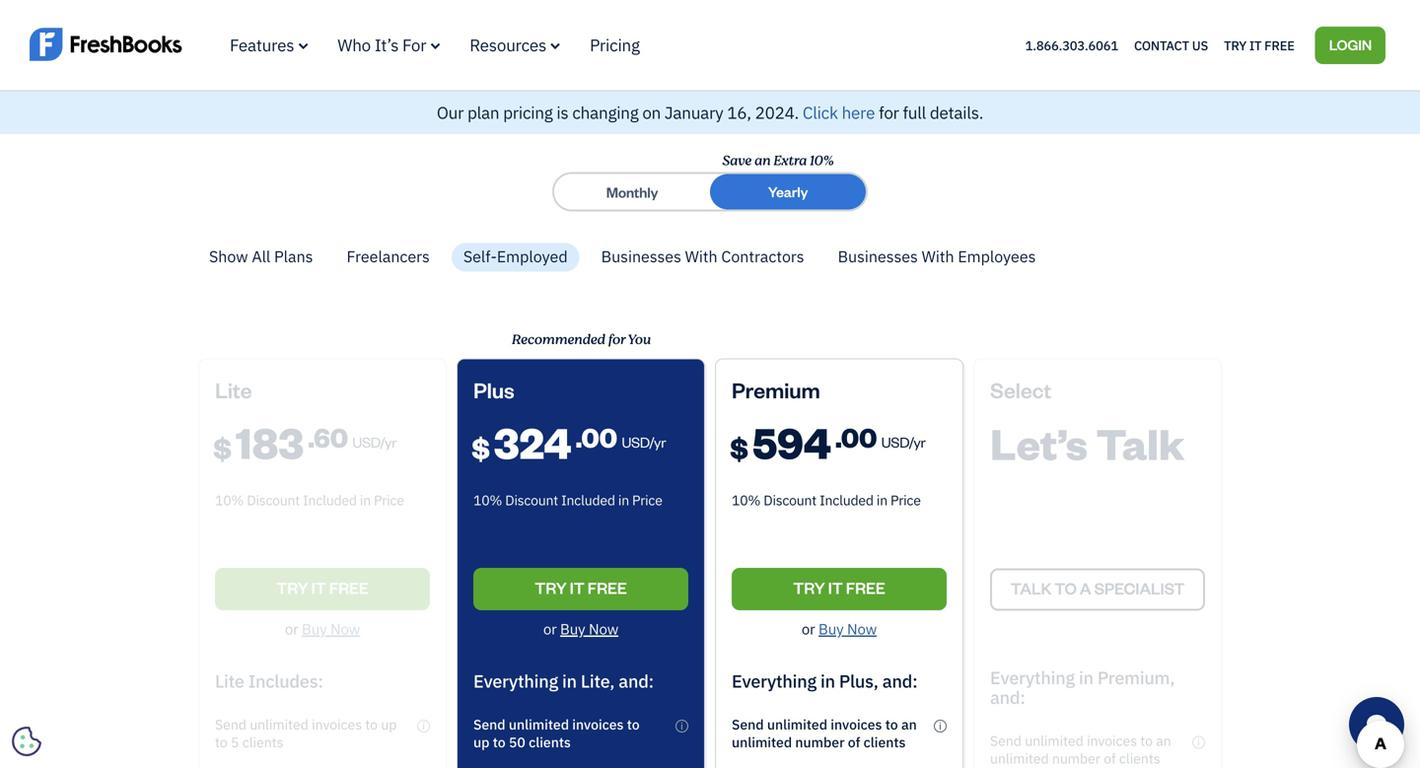 Task type: describe. For each thing, give the bounding box(es) containing it.
.00 usd/yr for first try it free link from right
[[836, 420, 926, 454]]

everything for everything in lite, and:
[[474, 670, 558, 693]]

contact us
[[1135, 37, 1209, 54]]

now for first try it free link from right
[[848, 620, 877, 639]]

2 horizontal spatial try
[[1225, 37, 1247, 54]]

unlimited for plus,
[[768, 716, 828, 734]]

0 horizontal spatial to
[[493, 734, 506, 752]]

with for employees
[[922, 246, 955, 267]]

1.866.303.6061
[[1026, 37, 1119, 54]]

changing
[[573, 102, 639, 123]]

free for try it free link
[[1265, 37, 1295, 54]]

everything in plus, and:
[[732, 670, 918, 693]]

buy for first try it free link from right
[[819, 620, 844, 639]]

resources
[[470, 34, 547, 56]]

invoices for lite,
[[573, 716, 624, 734]]

try it free link
[[1225, 32, 1295, 58]]

employees
[[959, 246, 1037, 267]]

usd/yr for second try it free link from the right
[[622, 433, 666, 451]]

everything for everything in plus, and:
[[732, 670, 817, 693]]

0 vertical spatial an
[[754, 150, 771, 171]]

try it free for second try it free link from the right
[[535, 578, 627, 598]]

2 try it free link from the left
[[732, 568, 947, 611]]

show
[[209, 246, 248, 267]]

free for first try it free link from right
[[846, 578, 886, 598]]

businesses with contractors
[[602, 246, 805, 267]]

10% discount included in price for second try it free link from the right
[[474, 491, 663, 510]]

2 price from the left
[[891, 491, 921, 510]]

login link
[[1316, 26, 1386, 64]]

or buy now for second try it free link from the right
[[544, 620, 619, 639]]

here
[[842, 102, 876, 123]]

1 included from the left
[[562, 491, 616, 510]]

usd/yr for first try it free link from right
[[882, 433, 926, 451]]

send for everything in plus, and:
[[732, 716, 764, 734]]

i for everything in lite, and:
[[681, 720, 684, 733]]

businesses for businesses with employees
[[838, 246, 919, 267]]

features link
[[230, 34, 308, 56]]

invoices for plus,
[[831, 716, 883, 734]]

save an extra 10%
[[722, 150, 834, 171]]

january
[[665, 102, 724, 123]]

0 horizontal spatial try
[[535, 578, 567, 598]]

10% for first try it free link from right
[[732, 491, 761, 510]]

50
[[509, 734, 526, 752]]

.00 for second try it free link from the right
[[576, 420, 618, 454]]

1 try it free link from the left
[[474, 568, 689, 611]]

login
[[1330, 35, 1373, 54]]

or for first try it free link from right
[[802, 620, 816, 639]]

discount for first try it free link from right
[[764, 491, 817, 510]]

businesses for businesses with contractors
[[602, 246, 682, 267]]

with for contractors
[[685, 246, 718, 267]]

show all plans
[[209, 246, 313, 267]]

it for buy now link for first try it free link from right
[[829, 578, 843, 598]]

extra
[[773, 150, 807, 171]]

it's
[[375, 34, 399, 56]]

buy for second try it free link from the right
[[561, 620, 586, 639]]

who
[[338, 34, 371, 56]]

.00 usd/yr for second try it free link from the right
[[576, 420, 666, 454]]

freelancers
[[347, 246, 430, 267]]

click
[[803, 102, 839, 123]]

pricing link
[[590, 34, 640, 56]]

features
[[230, 34, 294, 56]]

details.
[[930, 102, 984, 123]]

buy now link for first try it free link from right
[[819, 620, 877, 639]]

10% discount included in price for first try it free link from right
[[732, 491, 921, 510]]

2 horizontal spatial 10%
[[810, 150, 834, 171]]

number
[[796, 734, 845, 752]]

plus
[[474, 376, 515, 404]]

send unlimited invoices to an unlimited number of clients
[[732, 716, 918, 752]]

contact
[[1135, 37, 1190, 54]]

all
[[252, 246, 271, 267]]



Task type: vqa. For each thing, say whether or not it's contained in the screenshot.
(talk to our Specialists to learn more)
no



Task type: locate. For each thing, give the bounding box(es) containing it.
unlimited for lite,
[[509, 716, 569, 734]]

2 included from the left
[[820, 491, 874, 510]]

$ for first try it free link from right
[[730, 429, 749, 466]]

clients
[[529, 734, 571, 752], [864, 734, 906, 752]]

1 horizontal spatial or
[[802, 620, 816, 639]]

try up everything in plus, and:
[[794, 578, 826, 598]]

$ down plus
[[472, 429, 490, 466]]

our
[[437, 102, 464, 123]]

1 horizontal spatial i
[[940, 720, 942, 733]]

try it free up everything in plus, and:
[[794, 578, 886, 598]]

and: right lite,
[[619, 670, 654, 693]]

1 horizontal spatial with
[[922, 246, 955, 267]]

1 discount from the left
[[506, 491, 559, 510]]

with left employees
[[922, 246, 955, 267]]

$
[[472, 429, 490, 466], [730, 429, 749, 466]]

1 or from the left
[[544, 620, 557, 639]]

0 horizontal spatial .00
[[576, 420, 618, 454]]

for
[[403, 34, 427, 56]]

send for everything in lite, and:
[[474, 716, 506, 734]]

2 i from the left
[[940, 720, 942, 733]]

0 horizontal spatial price
[[633, 491, 663, 510]]

1 send from the left
[[474, 716, 506, 734]]

an inside send unlimited invoices to an unlimited number of clients
[[902, 716, 918, 734]]

10% for second try it free link from the right
[[474, 491, 502, 510]]

0 horizontal spatial it
[[570, 578, 585, 598]]

cookie consent banner dialog
[[15, 526, 311, 754]]

businesses with employees
[[838, 246, 1037, 267]]

0 horizontal spatial included
[[562, 491, 616, 510]]

10% discount included in price
[[474, 491, 663, 510], [732, 491, 921, 510]]

full
[[903, 102, 927, 123]]

1 or buy now from the left
[[544, 620, 619, 639]]

and: right plus,
[[883, 670, 918, 693]]

1 horizontal spatial try it free link
[[732, 568, 947, 611]]

free for second try it free link from the right
[[588, 578, 627, 598]]

1 it from the left
[[570, 578, 585, 598]]

unlimited
[[509, 716, 569, 734], [768, 716, 828, 734], [732, 734, 793, 752]]

contact us link
[[1135, 32, 1209, 58]]

2 send from the left
[[732, 716, 764, 734]]

1 vertical spatial an
[[902, 716, 918, 734]]

or buy now up lite,
[[544, 620, 619, 639]]

free right it on the top right of page
[[1265, 37, 1295, 54]]

unlimited down everything in lite, and: on the bottom left
[[509, 716, 569, 734]]

1 horizontal spatial clients
[[864, 734, 906, 752]]

2 buy now link from the left
[[819, 620, 877, 639]]

$ for second try it free link from the right
[[472, 429, 490, 466]]

or
[[544, 620, 557, 639], [802, 620, 816, 639]]

.00 usd/yr
[[576, 420, 666, 454], [836, 420, 926, 454]]

usd/yr
[[622, 433, 666, 451], [882, 433, 926, 451]]

with left contractors
[[685, 246, 718, 267]]

in
[[619, 491, 630, 510], [877, 491, 888, 510], [562, 670, 577, 693], [821, 670, 836, 693]]

pricing
[[503, 102, 553, 123]]

1 price from the left
[[633, 491, 663, 510]]

try it free link up lite,
[[474, 568, 689, 611]]

1 horizontal spatial free
[[846, 578, 886, 598]]

1 horizontal spatial an
[[902, 716, 918, 734]]

2 it from the left
[[829, 578, 843, 598]]

send inside send unlimited invoices to an unlimited number of clients
[[732, 716, 764, 734]]

buy now link for second try it free link from the right
[[561, 620, 619, 639]]

1 horizontal spatial .00 usd/yr
[[836, 420, 926, 454]]

try it free up lite,
[[535, 578, 627, 598]]

it for buy now link for second try it free link from the right
[[570, 578, 585, 598]]

an right of
[[902, 716, 918, 734]]

16,
[[728, 102, 752, 123]]

0 horizontal spatial invoices
[[573, 716, 624, 734]]

businesses
[[602, 246, 682, 267], [838, 246, 919, 267]]

it up everything in plus, and:
[[829, 578, 843, 598]]

1 horizontal spatial businesses
[[838, 246, 919, 267]]

1 horizontal spatial included
[[820, 491, 874, 510]]

0 horizontal spatial and:
[[619, 670, 654, 693]]

free up plus,
[[846, 578, 886, 598]]

who it's for
[[338, 34, 427, 56]]

it
[[1250, 37, 1262, 54]]

discount for second try it free link from the right
[[506, 491, 559, 510]]

or buy now for first try it free link from right
[[802, 620, 877, 639]]

1 invoices from the left
[[573, 716, 624, 734]]

invoices inside send unlimited invoices to up to 50 clients
[[573, 716, 624, 734]]

2 horizontal spatial to
[[886, 716, 899, 734]]

i
[[681, 720, 684, 733], [940, 720, 942, 733]]

2 .00 from the left
[[836, 420, 878, 454]]

2024.
[[755, 102, 799, 123]]

0 horizontal spatial or buy now
[[544, 620, 619, 639]]

2 and: from the left
[[883, 670, 918, 693]]

0 horizontal spatial try it free link
[[474, 568, 689, 611]]

to right of
[[886, 716, 899, 734]]

0 horizontal spatial everything
[[474, 670, 558, 693]]

0 horizontal spatial try it free
[[535, 578, 627, 598]]

try it free
[[1225, 37, 1295, 54]]

clients right of
[[864, 734, 906, 752]]

1 horizontal spatial everything
[[732, 670, 817, 693]]

now
[[589, 620, 619, 639], [848, 620, 877, 639]]

1 with from the left
[[685, 246, 718, 267]]

.00
[[576, 420, 618, 454], [836, 420, 878, 454]]

2 try it free from the left
[[794, 578, 886, 598]]

10%
[[810, 150, 834, 171], [474, 491, 502, 510], [732, 491, 761, 510]]

or buy now up everything in plus, and:
[[802, 620, 877, 639]]

2 or from the left
[[802, 620, 816, 639]]

2 10% discount included in price from the left
[[732, 491, 921, 510]]

1 horizontal spatial 10%
[[732, 491, 761, 510]]

cookie preferences image
[[12, 727, 41, 757]]

to for lite,
[[627, 716, 640, 734]]

and: for everything in plus, and:
[[883, 670, 918, 693]]

premium
[[732, 376, 821, 404]]

discount
[[506, 491, 559, 510], [764, 491, 817, 510]]

resources link
[[470, 34, 561, 56]]

try
[[1225, 37, 1247, 54], [535, 578, 567, 598], [794, 578, 826, 598]]

unlimited inside send unlimited invoices to up to 50 clients
[[509, 716, 569, 734]]

plans
[[274, 246, 313, 267]]

and: for everything in lite, and:
[[619, 670, 654, 693]]

1 everything from the left
[[474, 670, 558, 693]]

invoices inside send unlimited invoices to an unlimited number of clients
[[831, 716, 883, 734]]

or up everything in plus, and:
[[802, 620, 816, 639]]

try it free
[[535, 578, 627, 598], [794, 578, 886, 598]]

0 horizontal spatial buy
[[561, 620, 586, 639]]

clients inside send unlimited invoices to up to 50 clients
[[529, 734, 571, 752]]

send
[[474, 716, 506, 734], [732, 716, 764, 734]]

buy now link
[[561, 620, 619, 639], [819, 620, 877, 639]]

clients right 50
[[529, 734, 571, 752]]

send left 50
[[474, 716, 506, 734]]

.00 for first try it free link from right
[[836, 420, 878, 454]]

1 businesses from the left
[[602, 246, 682, 267]]

2 $ from the left
[[730, 429, 749, 466]]

1 horizontal spatial try it free
[[794, 578, 886, 598]]

try it free link
[[474, 568, 689, 611], [732, 568, 947, 611]]

for
[[879, 102, 900, 123]]

0 horizontal spatial businesses
[[602, 246, 682, 267]]

free up lite,
[[588, 578, 627, 598]]

1 .00 from the left
[[576, 420, 618, 454]]

buy up everything in plus, and:
[[819, 620, 844, 639]]

pricing
[[590, 34, 640, 56]]

2 clients from the left
[[864, 734, 906, 752]]

clients inside send unlimited invoices to an unlimited number of clients
[[864, 734, 906, 752]]

or for second try it free link from the right
[[544, 620, 557, 639]]

lite,
[[581, 670, 615, 693]]

an
[[754, 150, 771, 171], [902, 716, 918, 734]]

an right save
[[754, 150, 771, 171]]

0 horizontal spatial 10% discount included in price
[[474, 491, 663, 510]]

1 10% discount included in price from the left
[[474, 491, 663, 510]]

invoices down lite,
[[573, 716, 624, 734]]

1.866.303.6061 link
[[1026, 37, 1119, 54]]

to inside send unlimited invoices to an unlimited number of clients
[[886, 716, 899, 734]]

1 horizontal spatial discount
[[764, 491, 817, 510]]

send unlimited invoices to up to 50 clients
[[474, 716, 640, 752]]

1 and: from the left
[[619, 670, 654, 693]]

2 buy from the left
[[819, 620, 844, 639]]

1 horizontal spatial invoices
[[831, 716, 883, 734]]

unlimited left 'number'
[[732, 734, 793, 752]]

now for second try it free link from the right
[[589, 620, 619, 639]]

it up everything in lite, and: on the bottom left
[[570, 578, 585, 598]]

2 horizontal spatial free
[[1265, 37, 1295, 54]]

included
[[562, 491, 616, 510], [820, 491, 874, 510]]

2 or buy now from the left
[[802, 620, 877, 639]]

1 try it free from the left
[[535, 578, 627, 598]]

0 horizontal spatial i
[[681, 720, 684, 733]]

with
[[685, 246, 718, 267], [922, 246, 955, 267]]

2 with from the left
[[922, 246, 955, 267]]

1 horizontal spatial send
[[732, 716, 764, 734]]

contractors
[[722, 246, 805, 267]]

us
[[1193, 37, 1209, 54]]

1 horizontal spatial to
[[627, 716, 640, 734]]

everything in lite, and:
[[474, 670, 654, 693]]

0 horizontal spatial 10%
[[474, 491, 502, 510]]

try it free link up everything in plus, and:
[[732, 568, 947, 611]]

is
[[557, 102, 569, 123]]

1 horizontal spatial buy
[[819, 620, 844, 639]]

0 horizontal spatial send
[[474, 716, 506, 734]]

1 horizontal spatial price
[[891, 491, 921, 510]]

to for plus,
[[886, 716, 899, 734]]

1 buy now link from the left
[[561, 620, 619, 639]]

on
[[643, 102, 661, 123]]

up
[[474, 734, 490, 752]]

1 .00 usd/yr from the left
[[576, 420, 666, 454]]

0 horizontal spatial .00 usd/yr
[[576, 420, 666, 454]]

try it free for first try it free link from right
[[794, 578, 886, 598]]

0 horizontal spatial an
[[754, 150, 771, 171]]

everything
[[474, 670, 558, 693], [732, 670, 817, 693]]

0 horizontal spatial with
[[685, 246, 718, 267]]

1 horizontal spatial try
[[794, 578, 826, 598]]

unlimited down everything in plus, and:
[[768, 716, 828, 734]]

2 invoices from the left
[[831, 716, 883, 734]]

2 now from the left
[[848, 620, 877, 639]]

2 usd/yr from the left
[[882, 433, 926, 451]]

1 now from the left
[[589, 620, 619, 639]]

free
[[1265, 37, 1295, 54], [588, 578, 627, 598], [846, 578, 886, 598]]

1 horizontal spatial and:
[[883, 670, 918, 693]]

click here link
[[803, 102, 876, 123]]

try left it on the top right of page
[[1225, 37, 1247, 54]]

1 $ from the left
[[472, 429, 490, 466]]

1 i from the left
[[681, 720, 684, 733]]

or up everything in lite, and: on the bottom left
[[544, 620, 557, 639]]

save
[[722, 150, 752, 171]]

0 horizontal spatial usd/yr
[[622, 433, 666, 451]]

1 horizontal spatial usd/yr
[[882, 433, 926, 451]]

1 buy from the left
[[561, 620, 586, 639]]

invoices down plus,
[[831, 716, 883, 734]]

and:
[[619, 670, 654, 693], [883, 670, 918, 693]]

to right up
[[493, 734, 506, 752]]

employed
[[497, 246, 568, 267]]

0 horizontal spatial or
[[544, 620, 557, 639]]

plus,
[[840, 670, 879, 693]]

$ down the premium
[[730, 429, 749, 466]]

1 horizontal spatial .00
[[836, 420, 878, 454]]

try up everything in lite, and: on the bottom left
[[535, 578, 567, 598]]

1 horizontal spatial $
[[730, 429, 749, 466]]

freshbooks logo image
[[30, 25, 183, 63]]

buy up everything in lite, and: on the bottom left
[[561, 620, 586, 639]]

buy
[[561, 620, 586, 639], [819, 620, 844, 639]]

0 horizontal spatial discount
[[506, 491, 559, 510]]

buy now link up lite,
[[561, 620, 619, 639]]

of
[[848, 734, 861, 752]]

1 horizontal spatial or buy now
[[802, 620, 877, 639]]

everything up send unlimited invoices to an unlimited number of clients
[[732, 670, 817, 693]]

self-employed
[[464, 246, 568, 267]]

2 businesses from the left
[[838, 246, 919, 267]]

i for everything in plus, and:
[[940, 720, 942, 733]]

our plan pricing is changing on january 16, 2024. click here for full details.
[[437, 102, 984, 123]]

buy now link up plus,
[[819, 620, 877, 639]]

it
[[570, 578, 585, 598], [829, 578, 843, 598]]

1 horizontal spatial it
[[829, 578, 843, 598]]

1 horizontal spatial 10% discount included in price
[[732, 491, 921, 510]]

0 horizontal spatial free
[[588, 578, 627, 598]]

0 horizontal spatial clients
[[529, 734, 571, 752]]

0 horizontal spatial now
[[589, 620, 619, 639]]

send inside send unlimited invoices to up to 50 clients
[[474, 716, 506, 734]]

who it's for link
[[338, 34, 440, 56]]

2 .00 usd/yr from the left
[[836, 420, 926, 454]]

1 horizontal spatial buy now link
[[819, 620, 877, 639]]

2 discount from the left
[[764, 491, 817, 510]]

self-
[[464, 246, 497, 267]]

invoices
[[573, 716, 624, 734], [831, 716, 883, 734]]

0 horizontal spatial $
[[472, 429, 490, 466]]

0 horizontal spatial buy now link
[[561, 620, 619, 639]]

now up lite,
[[589, 620, 619, 639]]

now up plus,
[[848, 620, 877, 639]]

1 horizontal spatial now
[[848, 620, 877, 639]]

price
[[633, 491, 663, 510], [891, 491, 921, 510]]

everything up 50
[[474, 670, 558, 693]]

1 clients from the left
[[529, 734, 571, 752]]

or buy now
[[544, 620, 619, 639], [802, 620, 877, 639]]

send left 'number'
[[732, 716, 764, 734]]

plan
[[468, 102, 500, 123]]

to
[[627, 716, 640, 734], [886, 716, 899, 734], [493, 734, 506, 752]]

to down everything in lite, and: on the bottom left
[[627, 716, 640, 734]]

1 usd/yr from the left
[[622, 433, 666, 451]]

2 everything from the left
[[732, 670, 817, 693]]



